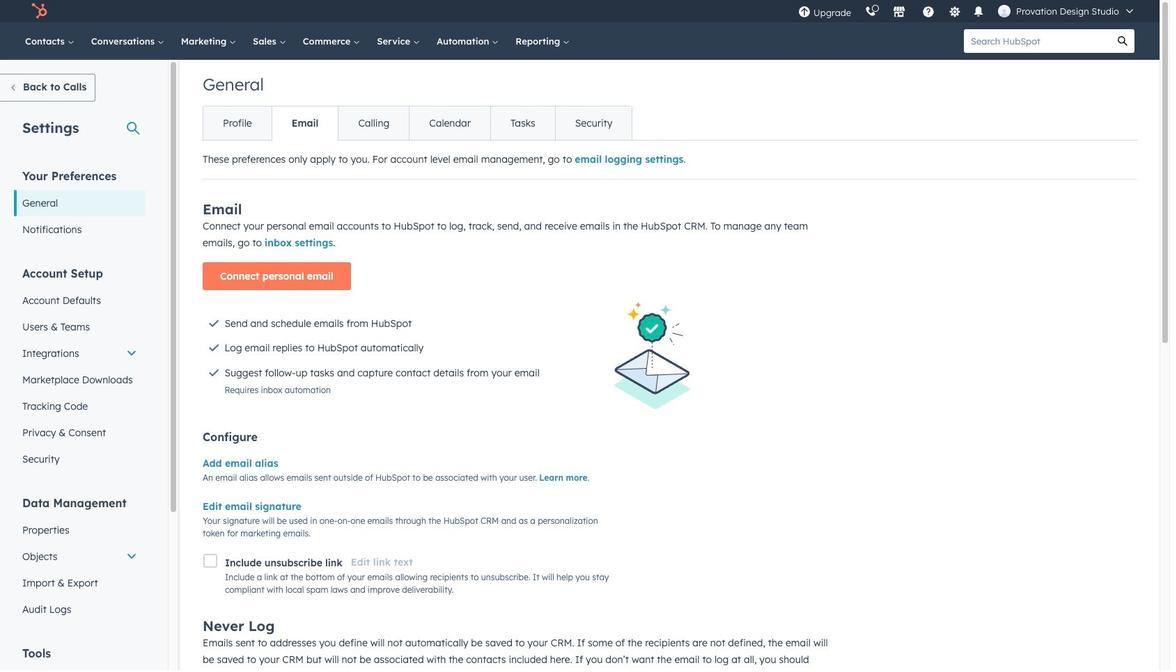 Task type: locate. For each thing, give the bounding box(es) containing it.
james peterson image
[[998, 5, 1011, 17]]

menu
[[791, 0, 1143, 22]]

navigation
[[203, 106, 633, 141]]



Task type: vqa. For each thing, say whether or not it's contained in the screenshot.
'Assign'
no



Task type: describe. For each thing, give the bounding box(es) containing it.
account setup element
[[14, 266, 146, 473]]

your preferences element
[[14, 169, 146, 243]]

Search HubSpot search field
[[964, 29, 1111, 53]]

marketplaces image
[[893, 6, 906, 19]]

data management element
[[14, 496, 146, 623]]



